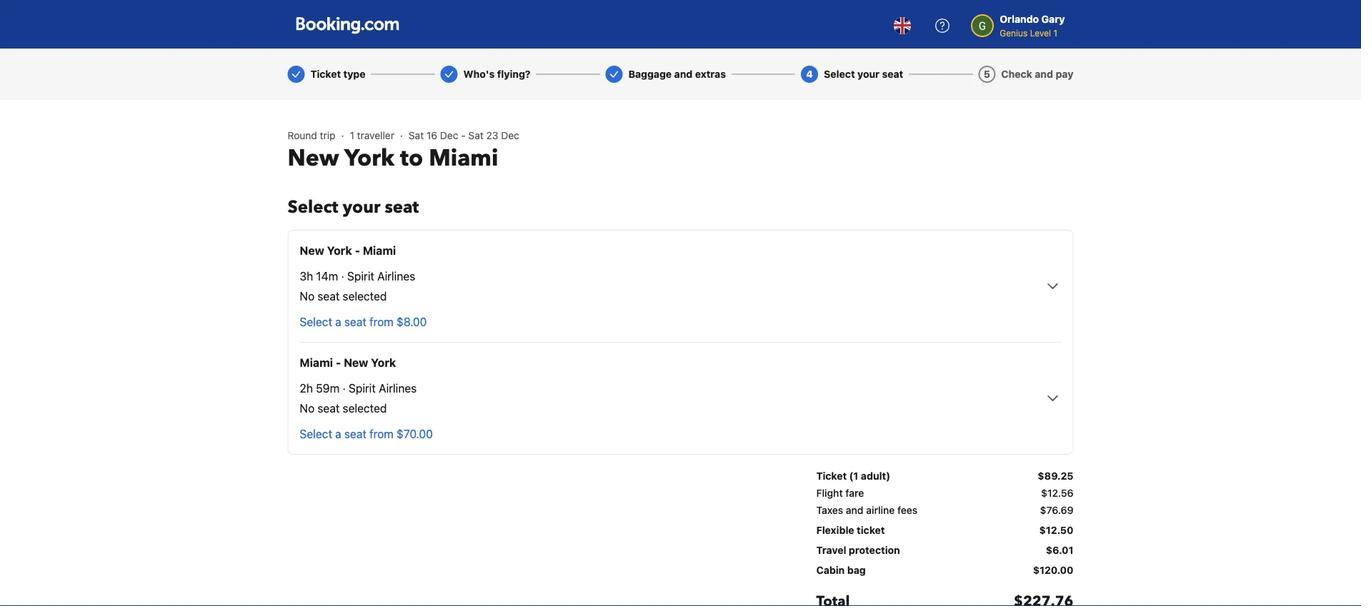 Task type: describe. For each thing, give the bounding box(es) containing it.
flight
[[816, 488, 843, 499]]

(1
[[849, 471, 858, 482]]

pay
[[1056, 68, 1074, 80]]

and for taxes
[[846, 505, 864, 517]]

1 inside "round trip · 1 traveller · sat 16 dec - sat 23 dec new york to miami"
[[350, 130, 354, 141]]

traveller
[[357, 130, 394, 141]]

from for $70.00
[[369, 428, 394, 441]]

0 horizontal spatial select your seat
[[288, 195, 419, 219]]

a for 59m
[[335, 428, 341, 441]]

taxes and airline fees
[[816, 505, 918, 517]]

travel protection
[[816, 545, 900, 557]]

2h 59m · spirit airlines no seat selected
[[300, 382, 417, 415]]

airlines for miami - new york
[[379, 382, 417, 395]]

selected for 59m
[[343, 402, 387, 415]]

1 sat from the left
[[409, 130, 424, 141]]

2h
[[300, 382, 313, 395]]

miami - new york
[[300, 356, 396, 370]]

a for 14m
[[335, 315, 341, 329]]

$6.01
[[1046, 545, 1074, 557]]

cabin bag cell
[[816, 564, 866, 578]]

to
[[400, 143, 423, 174]]

cabin
[[816, 565, 845, 577]]

$70.00
[[397, 428, 433, 441]]

23
[[486, 130, 498, 141]]

flexible ticket cell
[[816, 524, 885, 538]]

orlando
[[1000, 13, 1039, 25]]

flying?
[[497, 68, 531, 80]]

1 vertical spatial new
[[300, 244, 324, 258]]

row containing cabin bag
[[816, 561, 1074, 581]]

14m
[[316, 270, 338, 283]]

flexible ticket
[[816, 525, 885, 537]]

extras
[[695, 68, 726, 80]]

check
[[1001, 68, 1032, 80]]

1 dec from the left
[[440, 130, 458, 141]]

row containing taxes and airline fees
[[816, 504, 1074, 521]]

0 horizontal spatial -
[[336, 356, 341, 370]]

$120.00 cell
[[1033, 564, 1074, 578]]

genius
[[1000, 28, 1028, 38]]

$120.00
[[1033, 565, 1074, 577]]

1 vertical spatial york
[[327, 244, 352, 258]]

spirit for -
[[347, 270, 374, 283]]

3h
[[300, 270, 313, 283]]

2 vertical spatial york
[[371, 356, 396, 370]]

no for 3h 14m · spirit airlines no seat selected
[[300, 290, 315, 303]]

1 vertical spatial your
[[343, 195, 380, 219]]

who's flying?
[[463, 68, 531, 80]]

ticket (1 adult)
[[816, 471, 890, 482]]

row containing travel protection
[[816, 541, 1074, 561]]

row containing ticket (1 adult)
[[816, 467, 1074, 487]]

cabin bag
[[816, 565, 866, 577]]

$12.56 cell
[[1041, 487, 1074, 501]]

taxes and airline fees cell
[[816, 504, 918, 518]]

0 vertical spatial select your seat
[[824, 68, 903, 80]]

select down 2h
[[300, 428, 332, 441]]

gary
[[1042, 13, 1065, 25]]

· for round trip · 1 traveller · sat 16 dec - sat 23 dec new york to miami
[[341, 130, 344, 141]]

1 horizontal spatial -
[[355, 244, 360, 258]]

seat inside 3h 14m · spirit airlines no seat selected
[[318, 290, 340, 303]]

select up new york - miami
[[288, 195, 338, 219]]

· up to
[[400, 130, 403, 141]]

$6.01 cell
[[1046, 544, 1074, 558]]



Task type: vqa. For each thing, say whether or not it's contained in the screenshot.
a
yes



Task type: locate. For each thing, give the bounding box(es) containing it.
and down the 'fare'
[[846, 505, 864, 517]]

airlines inside 2h 59m · spirit airlines no seat selected
[[379, 382, 417, 395]]

airlines inside 3h 14m · spirit airlines no seat selected
[[377, 270, 415, 283]]

$12.50
[[1039, 525, 1074, 537]]

1 left traveller
[[350, 130, 354, 141]]

$12.50 cell
[[1039, 524, 1074, 538]]

fare
[[846, 488, 864, 499]]

1 no from the top
[[300, 290, 315, 303]]

0 vertical spatial new
[[288, 143, 339, 174]]

miami down 23
[[429, 143, 498, 174]]

0 vertical spatial from
[[369, 315, 394, 329]]

selected inside 3h 14m · spirit airlines no seat selected
[[343, 290, 387, 303]]

0 vertical spatial spirit
[[347, 270, 374, 283]]

selected inside 2h 59m · spirit airlines no seat selected
[[343, 402, 387, 415]]

and left extras
[[674, 68, 693, 80]]

0 vertical spatial your
[[857, 68, 880, 80]]

airline
[[866, 505, 895, 517]]

miami up 3h 14m · spirit airlines no seat selected
[[363, 244, 396, 258]]

airlines for new york - miami
[[377, 270, 415, 283]]

seat inside 2h 59m · spirit airlines no seat selected
[[318, 402, 340, 415]]

2 no from the top
[[300, 402, 315, 415]]

and for check
[[1035, 68, 1053, 80]]

spirit down miami - new york at the bottom of the page
[[349, 382, 376, 395]]

table containing ticket (1 adult)
[[816, 467, 1074, 607]]

-
[[461, 130, 466, 141], [355, 244, 360, 258], [336, 356, 341, 370]]

0 horizontal spatial miami
[[300, 356, 333, 370]]

from left $8.00
[[369, 315, 394, 329]]

1
[[1053, 28, 1057, 38], [350, 130, 354, 141]]

fees
[[897, 505, 918, 517]]

and for baggage
[[674, 68, 693, 80]]

1 vertical spatial airlines
[[379, 382, 417, 395]]

new
[[288, 143, 339, 174], [300, 244, 324, 258], [344, 356, 368, 370]]

sat left 23
[[468, 130, 484, 141]]

your
[[857, 68, 880, 80], [343, 195, 380, 219]]

0 vertical spatial miami
[[429, 143, 498, 174]]

select your seat right 4
[[824, 68, 903, 80]]

new down round
[[288, 143, 339, 174]]

your right 4
[[857, 68, 880, 80]]

york
[[344, 143, 394, 174], [327, 244, 352, 258], [371, 356, 396, 370]]

cell
[[1014, 592, 1074, 607]]

baggage and extras
[[628, 68, 726, 80]]

select your seat
[[824, 68, 903, 80], [288, 195, 419, 219]]

1 horizontal spatial select your seat
[[824, 68, 903, 80]]

1 horizontal spatial dec
[[501, 130, 519, 141]]

round trip · 1 traveller · sat 16 dec - sat 23 dec new york to miami
[[288, 130, 519, 174]]

0 horizontal spatial dec
[[440, 130, 458, 141]]

1 from from the top
[[369, 315, 394, 329]]

no for 2h 59m · spirit airlines no seat selected
[[300, 402, 315, 415]]

ticket
[[310, 68, 341, 80], [816, 471, 847, 482]]

2 a from the top
[[335, 428, 341, 441]]

2 horizontal spatial miami
[[429, 143, 498, 174]]

spirit inside 2h 59m · spirit airlines no seat selected
[[349, 382, 376, 395]]

4
[[806, 68, 813, 80]]

1 vertical spatial 1
[[350, 130, 354, 141]]

$12.56
[[1041, 488, 1074, 499]]

type
[[343, 68, 366, 80]]

1 horizontal spatial 1
[[1053, 28, 1057, 38]]

baggage
[[628, 68, 672, 80]]

new up "3h"
[[300, 244, 324, 258]]

no down 2h
[[300, 402, 315, 415]]

select your seat up new york - miami
[[288, 195, 419, 219]]

3 row from the top
[[816, 504, 1074, 521]]

spirit
[[347, 270, 374, 283], [349, 382, 376, 395]]

2 from from the top
[[369, 428, 394, 441]]

select down "3h"
[[300, 315, 332, 329]]

new york - miami
[[300, 244, 396, 258]]

flight fare cell
[[816, 487, 864, 501]]

5 row from the top
[[816, 541, 1074, 561]]

1 vertical spatial ticket
[[816, 471, 847, 482]]

sat
[[409, 130, 424, 141], [468, 130, 484, 141]]

2 horizontal spatial -
[[461, 130, 466, 141]]

1 horizontal spatial and
[[846, 505, 864, 517]]

no down "3h"
[[300, 290, 315, 303]]

miami
[[429, 143, 498, 174], [363, 244, 396, 258], [300, 356, 333, 370]]

2 dec from the left
[[501, 130, 519, 141]]

adult)
[[861, 471, 890, 482]]

· for 2h 59m · spirit airlines no seat selected
[[343, 382, 346, 395]]

and
[[674, 68, 693, 80], [1035, 68, 1053, 80], [846, 505, 864, 517]]

york down traveller
[[344, 143, 394, 174]]

5
[[984, 68, 990, 80]]

1 inside orlando gary genius level 1
[[1053, 28, 1057, 38]]

new inside "round trip · 1 traveller · sat 16 dec - sat 23 dec new york to miami"
[[288, 143, 339, 174]]

0 horizontal spatial ticket
[[310, 68, 341, 80]]

$8.00
[[397, 315, 427, 329]]

seat
[[882, 68, 903, 80], [385, 195, 419, 219], [318, 290, 340, 303], [344, 315, 366, 329], [318, 402, 340, 415], [344, 428, 366, 441]]

ticket type
[[310, 68, 366, 80]]

ticket (1 adult) cell
[[816, 469, 890, 484]]

0 vertical spatial selected
[[343, 290, 387, 303]]

and left pay
[[1035, 68, 1053, 80]]

4 row from the top
[[816, 521, 1074, 541]]

1 a from the top
[[335, 315, 341, 329]]

york up 2h 59m · spirit airlines no seat selected at the bottom of page
[[371, 356, 396, 370]]

·
[[341, 130, 344, 141], [400, 130, 403, 141], [341, 270, 344, 283], [343, 382, 346, 395]]

0 horizontal spatial 1
[[350, 130, 354, 141]]

6 row from the top
[[816, 561, 1074, 581]]

spirit down new york - miami
[[347, 270, 374, 283]]

your up new york - miami
[[343, 195, 380, 219]]

row containing flexible ticket
[[816, 521, 1074, 541]]

2 vertical spatial -
[[336, 356, 341, 370]]

airlines up $70.00
[[379, 382, 417, 395]]

check and pay
[[1001, 68, 1074, 80]]

bag
[[847, 565, 866, 577]]

dec right 23
[[501, 130, 519, 141]]

select right 4
[[824, 68, 855, 80]]

1 vertical spatial miami
[[363, 244, 396, 258]]

selected up select a seat from $70.00 on the left
[[343, 402, 387, 415]]

0 horizontal spatial sat
[[409, 130, 424, 141]]

ticket up flight at bottom
[[816, 471, 847, 482]]

$76.69
[[1040, 505, 1074, 517]]

· for 3h 14m · spirit airlines no seat selected
[[341, 270, 344, 283]]

· right trip
[[341, 130, 344, 141]]

0 vertical spatial ticket
[[310, 68, 341, 80]]

0 vertical spatial airlines
[[377, 270, 415, 283]]

selected up select a seat from $8.00 at left
[[343, 290, 387, 303]]

booking.com logo image
[[296, 17, 399, 34], [296, 17, 399, 34]]

a down 3h 14m · spirit airlines no seat selected
[[335, 315, 341, 329]]

protection
[[849, 545, 900, 557]]

select a seat from $70.00
[[300, 428, 433, 441]]

0 horizontal spatial and
[[674, 68, 693, 80]]

spirit inside 3h 14m · spirit airlines no seat selected
[[347, 270, 374, 283]]

level
[[1030, 28, 1051, 38]]

- up the 59m
[[336, 356, 341, 370]]

sat left 16
[[409, 130, 424, 141]]

ticket
[[857, 525, 885, 537]]

flight fare
[[816, 488, 864, 499]]

0 vertical spatial a
[[335, 315, 341, 329]]

- inside "round trip · 1 traveller · sat 16 dec - sat 23 dec new york to miami"
[[461, 130, 466, 141]]

1 vertical spatial no
[[300, 402, 315, 415]]

miami inside "round trip · 1 traveller · sat 16 dec - sat 23 dec new york to miami"
[[429, 143, 498, 174]]

1 vertical spatial selected
[[343, 402, 387, 415]]

3h 14m · spirit airlines no seat selected
[[300, 270, 415, 303]]

and inside "cell"
[[846, 505, 864, 517]]

1 horizontal spatial your
[[857, 68, 880, 80]]

miami up 2h
[[300, 356, 333, 370]]

flexible
[[816, 525, 854, 537]]

· inside 3h 14m · spirit airlines no seat selected
[[341, 270, 344, 283]]

1 down gary
[[1053, 28, 1057, 38]]

· inside 2h 59m · spirit airlines no seat selected
[[343, 382, 346, 395]]

new up 2h 59m · spirit airlines no seat selected at the bottom of page
[[344, 356, 368, 370]]

round
[[288, 130, 317, 141]]

who's
[[463, 68, 495, 80]]

select
[[824, 68, 855, 80], [288, 195, 338, 219], [300, 315, 332, 329], [300, 428, 332, 441]]

ticket left type
[[310, 68, 341, 80]]

select a seat from $8.00
[[300, 315, 427, 329]]

row
[[816, 467, 1074, 487], [816, 487, 1074, 504], [816, 504, 1074, 521], [816, 521, 1074, 541], [816, 541, 1074, 561], [816, 561, 1074, 581], [816, 581, 1074, 607]]

ticket for ticket (1 adult)
[[816, 471, 847, 482]]

travel
[[816, 545, 846, 557]]

$89.25 cell
[[1038, 469, 1074, 484]]

orlando gary genius level 1
[[1000, 13, 1065, 38]]

trip
[[320, 130, 335, 141]]

no
[[300, 290, 315, 303], [300, 402, 315, 415]]

1 horizontal spatial sat
[[468, 130, 484, 141]]

1 row from the top
[[816, 467, 1074, 487]]

- up 3h 14m · spirit airlines no seat selected
[[355, 244, 360, 258]]

59m
[[316, 382, 340, 395]]

york inside "round trip · 1 traveller · sat 16 dec - sat 23 dec new york to miami"
[[344, 143, 394, 174]]

from left $70.00
[[369, 428, 394, 441]]

7 row from the top
[[816, 581, 1074, 607]]

0 vertical spatial 1
[[1053, 28, 1057, 38]]

0 vertical spatial -
[[461, 130, 466, 141]]

1 horizontal spatial miami
[[363, 244, 396, 258]]

· right the 59m
[[343, 382, 346, 395]]

1 vertical spatial a
[[335, 428, 341, 441]]

2 horizontal spatial and
[[1035, 68, 1053, 80]]

0 vertical spatial no
[[300, 290, 315, 303]]

no inside 3h 14m · spirit airlines no seat selected
[[300, 290, 315, 303]]

0 horizontal spatial your
[[343, 195, 380, 219]]

1 selected from the top
[[343, 290, 387, 303]]

taxes
[[816, 505, 843, 517]]

travel protection cell
[[816, 544, 900, 558]]

spirit for new
[[349, 382, 376, 395]]

from
[[369, 315, 394, 329], [369, 428, 394, 441]]

row containing flight fare
[[816, 487, 1074, 504]]

table
[[816, 467, 1074, 607]]

1 vertical spatial select your seat
[[288, 195, 419, 219]]

a
[[335, 315, 341, 329], [335, 428, 341, 441]]

selected
[[343, 290, 387, 303], [343, 402, 387, 415]]

1 horizontal spatial ticket
[[816, 471, 847, 482]]

selected for 14m
[[343, 290, 387, 303]]

1 vertical spatial spirit
[[349, 382, 376, 395]]

2 sat from the left
[[468, 130, 484, 141]]

$76.69 cell
[[1040, 504, 1074, 518]]

0 vertical spatial york
[[344, 143, 394, 174]]

2 selected from the top
[[343, 402, 387, 415]]

no inside 2h 59m · spirit airlines no seat selected
[[300, 402, 315, 415]]

from for $8.00
[[369, 315, 394, 329]]

1 vertical spatial from
[[369, 428, 394, 441]]

1 vertical spatial -
[[355, 244, 360, 258]]

2 vertical spatial miami
[[300, 356, 333, 370]]

airlines up $8.00
[[377, 270, 415, 283]]

a down 2h 59m · spirit airlines no seat selected at the bottom of page
[[335, 428, 341, 441]]

2 row from the top
[[816, 487, 1074, 504]]

16
[[427, 130, 437, 141]]

airlines
[[377, 270, 415, 283], [379, 382, 417, 395]]

- left 23
[[461, 130, 466, 141]]

· right "14m"
[[341, 270, 344, 283]]

ticket for ticket type
[[310, 68, 341, 80]]

dec
[[440, 130, 458, 141], [501, 130, 519, 141]]

$89.25
[[1038, 471, 1074, 482]]

ticket inside cell
[[816, 471, 847, 482]]

2 vertical spatial new
[[344, 356, 368, 370]]

dec right 16
[[440, 130, 458, 141]]

york up "14m"
[[327, 244, 352, 258]]



